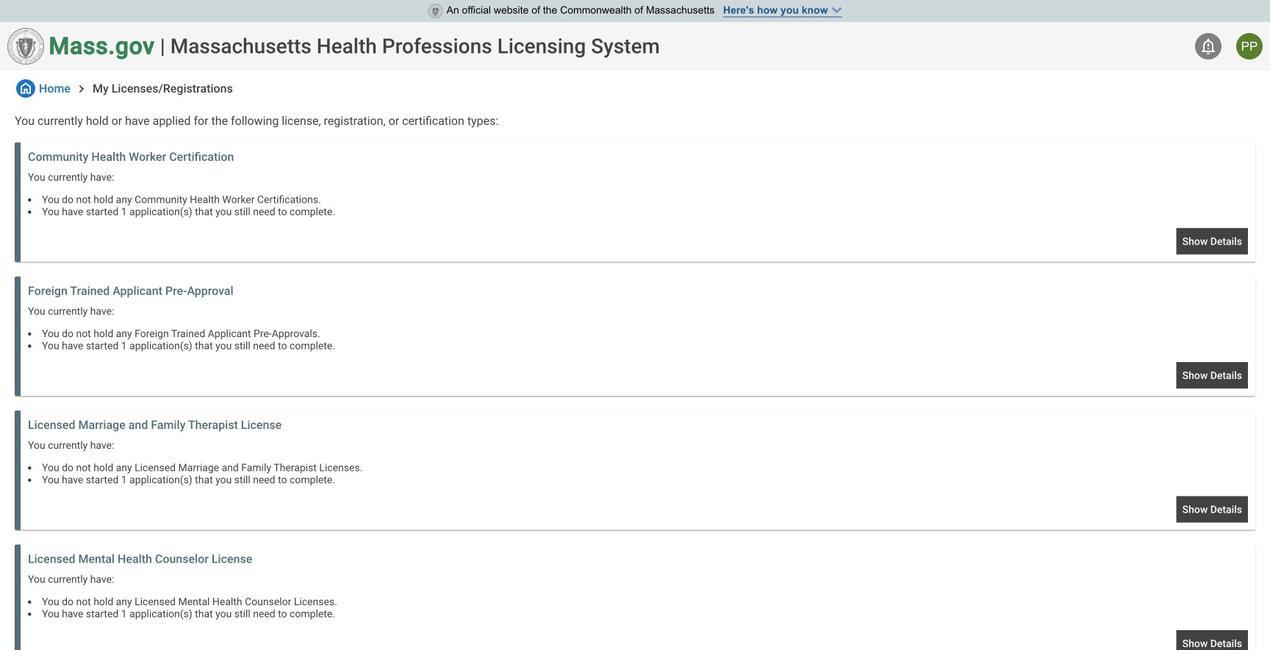 Task type: describe. For each thing, give the bounding box(es) containing it.
1 horizontal spatial no color image
[[1200, 37, 1217, 55]]

no color image
[[74, 82, 89, 96]]



Task type: vqa. For each thing, say whether or not it's contained in the screenshot.
heading
yes



Task type: locate. For each thing, give the bounding box(es) containing it.
massachusetts state seal image
[[7, 28, 44, 65]]

0 vertical spatial no color image
[[1200, 37, 1217, 55]]

massachusetts state seal image
[[428, 4, 443, 18]]

1 vertical spatial no color image
[[16, 79, 35, 98]]

heading
[[170, 34, 660, 58]]

no color image
[[1200, 37, 1217, 55], [16, 79, 35, 98]]

0 horizontal spatial no color image
[[16, 79, 35, 98]]



